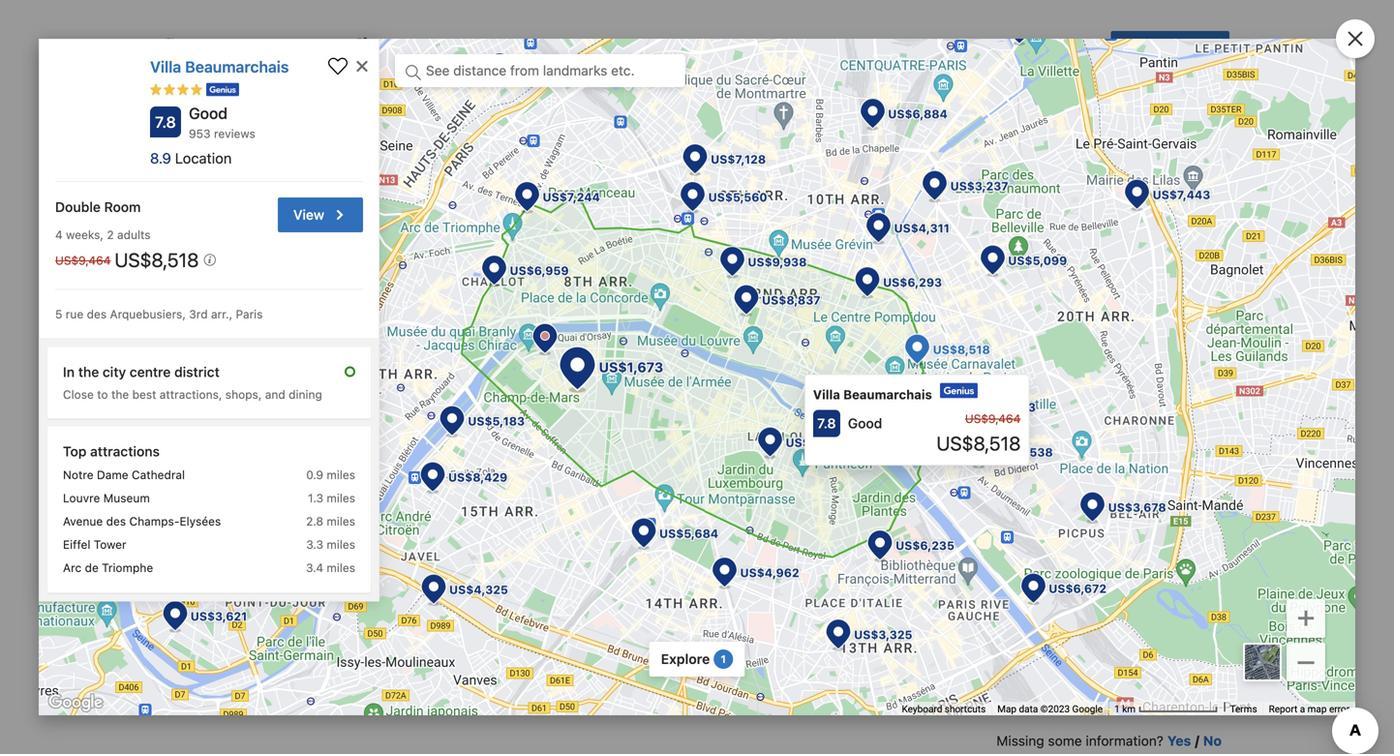 Task type: locate. For each thing, give the bounding box(es) containing it.
missing some information? yes / no for property surroundings
[[997, 166, 1222, 182]]

2 availability from the top
[[1151, 232, 1218, 248]]

4 miles from the top
[[327, 538, 355, 551]]

distances left the may
[[477, 142, 530, 155]]

us$9,464 for us$9,464
[[55, 254, 111, 267]]

see availability for property surroundings
[[1123, 40, 1218, 56]]

0 horizontal spatial 7.8
[[155, 113, 176, 131]]

missing some information? yes / no down 1 km
[[997, 733, 1222, 749]]

2 no button from the top
[[1204, 731, 1222, 751]]

1 horizontal spatial 7.8
[[818, 415, 836, 431]]

view
[[293, 207, 324, 223]]

0 vertical spatial room
[[104, 199, 141, 215]]

1 vertical spatial luggage storage
[[926, 464, 1032, 480]]

1 right the explore on the bottom
[[721, 653, 726, 666]]

us$7,244
[[543, 190, 600, 204]]

0 vertical spatial &
[[967, 370, 979, 388]]

1 vertical spatial villa beaumarchais
[[813, 387, 932, 402]]

0 vertical spatial missing
[[997, 166, 1045, 182]]

services
[[1006, 435, 1069, 453]]

available. down parking
[[237, 394, 295, 410]]

3 miles from the top
[[327, 514, 355, 528]]

1 vertical spatial beaumarchais
[[844, 387, 932, 402]]

0 vertical spatial us$8,518
[[115, 248, 204, 271]]

are
[[238, 142, 255, 155]]

/ up us$7,443
[[1195, 166, 1200, 182]]

district
[[174, 364, 220, 380]]

0 vertical spatial villa
[[150, 58, 181, 76]]

paper
[[599, 399, 635, 415]]

room
[[104, 199, 141, 215], [561, 614, 604, 633]]

centre
[[130, 364, 171, 380]]

missing some information? yes / no
[[997, 166, 1222, 182], [997, 733, 1222, 749]]

good
[[189, 104, 228, 123], [848, 415, 883, 431]]

de
[[85, 561, 99, 575]]

villa beaumarchais up us$6,286
[[813, 387, 932, 402]]

media & technology
[[561, 549, 712, 568]]

1 vertical spatial information?
[[1086, 733, 1164, 749]]

maker
[[998, 399, 1036, 415]]

miles down 1.3 miles
[[327, 514, 355, 528]]

lines.
[[374, 142, 402, 155]]

1 some from the top
[[1048, 166, 1082, 182]]

0 horizontal spatial scored  7.8 element
[[150, 107, 181, 138]]

See distance from landmarks etc. search field
[[395, 54, 686, 87]]

0 vertical spatial see
[[1123, 40, 1147, 56]]

0 horizontal spatial distances
[[182, 142, 234, 155]]

the right to
[[111, 388, 129, 401]]

yes button down 1 km button at the bottom of page
[[1168, 731, 1191, 751]]

1 horizontal spatial 1
[[1115, 704, 1120, 715]]

yes button
[[1168, 165, 1191, 184], [1168, 731, 1191, 751]]

miles down 3.3 miles on the left of page
[[327, 561, 355, 575]]

us$3,237
[[951, 179, 1009, 193]]

-
[[354, 225, 365, 252], [618, 225, 628, 252]]

0 horizontal spatial -
[[354, 225, 365, 252]]

a
[[1300, 704, 1306, 715]]

us$3,538
[[994, 445, 1053, 459]]

2 missing some information? yes / no from the top
[[997, 733, 1222, 749]]

1 horizontal spatial us$9,464
[[965, 412, 1021, 426]]

2 / from the top
[[1195, 733, 1200, 749]]

storage down the us$3,538
[[985, 464, 1032, 480]]

5 miles from the top
[[327, 561, 355, 575]]

_
[[1298, 630, 1315, 667]]

1 horizontal spatial villa
[[813, 387, 840, 402]]

popular
[[206, 283, 264, 302]]

see availability button
[[1111, 31, 1230, 66], [1111, 223, 1230, 258]]

0 horizontal spatial room
[[104, 199, 141, 215]]

missing for property surroundings
[[997, 166, 1045, 182]]

1 vertical spatial see availability button
[[1111, 223, 1230, 258]]

no down 1 km button at the bottom of page
[[1204, 733, 1222, 749]]

1 horizontal spatial luggage storage
[[926, 464, 1032, 480]]

0 vertical spatial des
[[87, 307, 107, 321]]

1 vertical spatial scored  7.8 element
[[813, 410, 840, 437]]

yes up us$7,443
[[1168, 166, 1191, 182]]

0 vertical spatial some
[[1048, 166, 1082, 182]]

all distances are measured in straight lines. actual travel distances may vary.
[[165, 142, 585, 155]]

1 vertical spatial good
[[848, 415, 883, 431]]

us$7,443
[[1153, 188, 1211, 201]]

languages
[[926, 565, 1009, 584]]

0 vertical spatial 1
[[721, 653, 726, 666]]

1 information? from the top
[[1086, 166, 1164, 182]]

google
[[1073, 704, 1103, 715]]

most
[[165, 283, 202, 302]]

0 vertical spatial available.
[[237, 394, 295, 410]]

1 vertical spatial yes button
[[1168, 731, 1191, 751]]

us$9,464 down "weeks,"
[[55, 254, 111, 267]]

7.8 up all
[[155, 113, 176, 131]]

keyboard shortcuts button
[[902, 703, 986, 716]]

1 availability from the top
[[1151, 40, 1218, 56]]

0 vertical spatial beaumarchais
[[185, 58, 289, 76]]

1 km
[[1115, 704, 1138, 715]]

no button down 1 km button at the bottom of page
[[1204, 731, 1222, 751]]

beaumarchais up us$6,286
[[844, 387, 932, 402]]

953
[[189, 127, 211, 140]]

miles for 0.9 miles
[[327, 468, 355, 482]]

0 vertical spatial information?
[[1086, 166, 1164, 182]]

1 vertical spatial luggage
[[926, 464, 981, 480]]

0 vertical spatial the
[[78, 364, 99, 380]]

2 miles from the top
[[327, 491, 355, 505]]

see availability for facilities of 1589 - eiffel tower& invalides - chic studio
[[1123, 232, 1218, 248]]

yes
[[1168, 166, 1191, 182], [1168, 733, 1191, 749]]

2 see from the top
[[1123, 232, 1147, 248]]

0 horizontal spatial beaumarchais
[[185, 58, 289, 76]]

1 horizontal spatial scored  7.8 element
[[813, 410, 840, 437]]

see availability button for property surroundings
[[1111, 31, 1230, 66]]

no button up us$7,443
[[1204, 165, 1222, 184]]

des up tower
[[106, 514, 126, 528]]

0 vertical spatial storage
[[254, 322, 301, 338]]

good 953 reviews
[[189, 104, 255, 140]]

double room
[[55, 199, 141, 215]]

travel
[[443, 142, 474, 155]]

eiffel up arc
[[63, 538, 90, 551]]

0 vertical spatial scored  7.8 element
[[150, 107, 181, 138]]

0 horizontal spatial good
[[189, 104, 228, 123]]

children's high chair
[[196, 527, 324, 543]]

luggage storage for popular
[[196, 322, 301, 338]]

1 vertical spatial &
[[610, 549, 621, 568]]

0 horizontal spatial villa
[[150, 58, 181, 76]]

1 see availability from the top
[[1123, 40, 1218, 56]]

1 vertical spatial /
[[1195, 733, 1200, 749]]

villa beaumarchais up the 4 out of 5 image on the left of the page
[[150, 58, 289, 76]]

1 vertical spatial see availability
[[1123, 232, 1218, 248]]

1 no button from the top
[[1204, 165, 1222, 184]]

missing some information? yes / no up us$7,443
[[997, 166, 1222, 182]]

3.3 miles
[[306, 538, 355, 551]]

1 missing from the top
[[997, 166, 1045, 182]]

close
[[63, 388, 94, 401]]

missing down data
[[997, 733, 1045, 749]]

1 vertical spatial room
[[561, 614, 604, 633]]

0 horizontal spatial eiffel
[[63, 538, 90, 551]]

0 horizontal spatial 1
[[721, 653, 726, 666]]

villa
[[150, 58, 181, 76], [813, 387, 840, 402]]

no button for property surroundings
[[1204, 165, 1222, 184]]

us$5,099
[[1008, 254, 1067, 267]]

luggage storage down paris
[[196, 322, 301, 338]]

map view dialog
[[0, 0, 1394, 754]]

beaumarchais up good 953 reviews at the left top of the page
[[185, 58, 289, 76]]

miles up 1.3 miles
[[327, 468, 355, 482]]

1 vertical spatial 7.8
[[818, 415, 836, 431]]

see for facilities of 1589 - eiffel tower& invalides - chic studio
[[1123, 232, 1147, 248]]

linen
[[196, 690, 230, 706]]

miles for 3.4 miles
[[327, 561, 355, 575]]

1 vertical spatial missing some information? yes / no
[[997, 733, 1222, 749]]

0 vertical spatial 7.8
[[155, 113, 176, 131]]

best
[[132, 388, 156, 401]]

1 missing some information? yes / no from the top
[[997, 166, 1222, 182]]

towels
[[561, 424, 604, 440]]

& up screen
[[610, 549, 621, 568]]

no right best
[[165, 394, 182, 410]]

map region
[[39, 39, 1356, 716]]

0 vertical spatial no button
[[1204, 165, 1222, 184]]

villa up the 4 out of 5 image on the left of the page
[[150, 58, 181, 76]]

french
[[926, 619, 969, 635]]

see for property surroundings
[[1123, 40, 1147, 56]]

2 yes button from the top
[[1168, 731, 1191, 751]]

property
[[165, 33, 259, 60]]

of
[[265, 225, 287, 252]]

yes down 1 km button at the bottom of page
[[1168, 733, 1191, 749]]

miles down "2.8 miles"
[[327, 538, 355, 551]]

facilities
[[165, 225, 260, 252]]

us$9,464 up reception services
[[965, 412, 1021, 426]]

0 vertical spatial missing some information? yes / no
[[997, 166, 1222, 182]]

1 horizontal spatial &
[[967, 370, 979, 388]]

information?
[[1086, 166, 1164, 182], [1086, 733, 1164, 749]]

2 see availability from the top
[[1123, 232, 1218, 248]]

available. up '1.3'
[[286, 458, 344, 474]]

yes button for facilities of 1589 - eiffel tower& invalides - chic studio
[[1168, 731, 1191, 751]]

2 yes from the top
[[1168, 733, 1191, 749]]

amenities
[[608, 614, 683, 633]]

0 horizontal spatial storage
[[254, 322, 301, 338]]

3rd
[[189, 307, 208, 321]]

&
[[967, 370, 979, 388], [610, 549, 621, 568]]

some down ©2023
[[1048, 733, 1082, 749]]

paris
[[236, 307, 263, 321]]

luggage down arr.,
[[196, 322, 250, 338]]

information? up us$7,443
[[1086, 166, 1164, 182]]

1 yes from the top
[[1168, 166, 1191, 182]]

des right rue
[[87, 307, 107, 321]]

scored  7.8 element
[[150, 107, 181, 138], [813, 410, 840, 437]]

/ down 1 km button at the bottom of page
[[1195, 733, 1200, 749]]

+ link
[[1287, 597, 1326, 638]]

1 vertical spatial villa
[[813, 387, 840, 402]]

0 vertical spatial see availability button
[[1111, 31, 1230, 66]]

1 horizontal spatial storage
[[985, 464, 1032, 480]]

1 horizontal spatial good
[[848, 415, 883, 431]]

2 missing from the top
[[997, 733, 1045, 749]]

1 horizontal spatial -
[[618, 225, 628, 252]]

us$6,884
[[888, 107, 948, 120]]

information? down 1 km
[[1086, 733, 1164, 749]]

children's
[[196, 527, 259, 543]]

0 vertical spatial us$9,464
[[55, 254, 111, 267]]

- right 1589
[[354, 225, 365, 252]]

us$8,518 up food & drink
[[933, 343, 991, 357]]

some right us$3,237
[[1048, 166, 1082, 182]]

2
[[107, 228, 114, 242]]

top
[[63, 443, 87, 459]]

vary.
[[559, 142, 585, 155]]

0 vertical spatial /
[[1195, 166, 1200, 182]]

us$3,325
[[854, 628, 913, 641]]

1 inside button
[[1115, 704, 1120, 715]]

2 see availability button from the top
[[1111, 223, 1230, 258]]

7.8 up us$6,286
[[818, 415, 836, 431]]

1 / from the top
[[1195, 166, 1200, 182]]

0.9
[[306, 468, 323, 482]]

us$8,518 down the tea/coffee maker
[[937, 432, 1021, 454]]

miles right '1.3'
[[327, 491, 355, 505]]

1 vertical spatial see
[[1123, 232, 1147, 248]]

0 horizontal spatial us$9,464
[[55, 254, 111, 267]]

0 horizontal spatial luggage
[[196, 322, 250, 338]]

refrigerator
[[196, 625, 270, 641]]

1 left km
[[1115, 704, 1120, 715]]

eiffel left tower&
[[370, 225, 424, 252]]

& for media
[[610, 549, 621, 568]]

0 vertical spatial good
[[189, 104, 228, 123]]

villa up us$6,286
[[813, 387, 840, 402]]

1 vertical spatial yes
[[1168, 733, 1191, 749]]

1 vertical spatial storage
[[985, 464, 1032, 480]]

0 vertical spatial yes
[[1168, 166, 1191, 182]]

notre dame cathedral
[[63, 468, 185, 482]]

0 vertical spatial luggage
[[196, 322, 250, 338]]

storage down paris
[[254, 322, 301, 338]]

2 some from the top
[[1048, 733, 1082, 749]]

distances
[[182, 142, 234, 155], [477, 142, 530, 155]]

dame
[[97, 468, 128, 482]]

1 yes button from the top
[[1168, 165, 1191, 184]]

1 vertical spatial availability
[[1151, 232, 1218, 248]]

good for good
[[848, 415, 883, 431]]

missing some information? yes / no for facilities of 1589 - eiffel tower& invalides - chic studio
[[997, 733, 1222, 749]]

0 vertical spatial villa beaumarchais
[[150, 58, 289, 76]]

shortcuts
[[945, 704, 986, 715]]

the right in
[[78, 364, 99, 380]]

room up adults at the top of the page
[[104, 199, 141, 215]]

1 vertical spatial des
[[106, 514, 126, 528]]

0 vertical spatial availability
[[1151, 40, 1218, 56]]

0 vertical spatial yes button
[[1168, 165, 1191, 184]]

1 vertical spatial the
[[111, 388, 129, 401]]

luggage down reception
[[926, 464, 981, 480]]

1 horizontal spatial distances
[[477, 142, 530, 155]]

us$6,672
[[1049, 582, 1107, 595]]

distances down the 953
[[182, 142, 234, 155]]

0 horizontal spatial luggage storage
[[196, 322, 301, 338]]

1 vertical spatial no button
[[1204, 731, 1222, 751]]

missing up us$5,099
[[997, 166, 1045, 182]]

& right the 'food'
[[967, 370, 979, 388]]

good inside good 953 reviews
[[189, 104, 228, 123]]

1 vertical spatial 1
[[1115, 704, 1120, 715]]

1 horizontal spatial beaumarchais
[[844, 387, 932, 402]]

food & drink
[[926, 370, 1023, 388]]

us$9,464 for us$9,464 us$8,518
[[965, 412, 1021, 426]]

scored  7.8 element for view
[[150, 107, 181, 138]]

4 out of 5 image
[[150, 84, 202, 95]]

report a map error link
[[1269, 704, 1350, 715]]

0 horizontal spatial the
[[78, 364, 99, 380]]

0 vertical spatial see availability
[[1123, 40, 1218, 56]]

1 miles from the top
[[327, 468, 355, 482]]

in
[[315, 142, 325, 155]]

1 horizontal spatial luggage
[[926, 464, 981, 480]]

heating
[[561, 644, 610, 660]]

missing
[[997, 166, 1045, 182], [997, 733, 1045, 749]]

1 vertical spatial eiffel
[[63, 538, 90, 551]]

1 see availability button from the top
[[1111, 31, 1230, 66]]

actual
[[406, 142, 440, 155]]

miles for 3.3 miles
[[327, 538, 355, 551]]

0.9 miles
[[306, 468, 355, 482]]

1 see from the top
[[1123, 40, 1147, 56]]

iron
[[561, 668, 585, 684]]

0 vertical spatial eiffel
[[370, 225, 424, 252]]

no left the internet
[[165, 458, 182, 474]]

yes button up us$7,443
[[1168, 165, 1191, 184]]

1 vertical spatial some
[[1048, 733, 1082, 749]]

no
[[1204, 166, 1222, 182], [165, 394, 182, 410], [165, 458, 182, 474], [1204, 733, 1222, 749]]

room up heating
[[561, 614, 604, 633]]

us$9,464 inside the us$9,464 us$8,518
[[965, 412, 1021, 426]]

0 horizontal spatial &
[[610, 549, 621, 568]]

us$7,128
[[711, 152, 766, 166]]

0 vertical spatial luggage storage
[[196, 322, 301, 338]]

1 vertical spatial missing
[[997, 733, 1045, 749]]

- left the chic
[[618, 225, 628, 252]]

1 vertical spatial us$9,464
[[965, 412, 1021, 426]]

view link
[[278, 198, 363, 232]]

availability for facilities of 1589 - eiffel tower& invalides - chic studio
[[1151, 232, 1218, 248]]

us$8,518 down adults at the top of the page
[[115, 248, 204, 271]]

luggage storage down reception
[[926, 464, 1032, 480]]

2 information? from the top
[[1086, 733, 1164, 749]]



Task type: describe. For each thing, give the bounding box(es) containing it.
missing for facilities of 1589 - eiffel tower& invalides - chic studio
[[997, 733, 1045, 749]]

see availability button for facilities of 1589 - eiffel tower& invalides - chic studio
[[1111, 223, 1230, 258]]

1.3
[[308, 491, 323, 505]]

yes for property surroundings
[[1168, 166, 1191, 182]]

scored  8.9 element
[[150, 150, 175, 167]]

facilities of 1589 - eiffel tower& invalides - chic studio
[[165, 225, 755, 252]]

top attractions
[[63, 443, 160, 459]]

1 vertical spatial us$8,518
[[933, 343, 991, 357]]

yes for facilities of 1589 - eiffel tower& invalides - chic studio
[[1168, 733, 1191, 749]]

chair
[[293, 527, 324, 543]]

arquebusiers,
[[110, 307, 186, 321]]

double
[[55, 199, 101, 215]]

1 horizontal spatial the
[[111, 388, 129, 401]]

triomphe
[[102, 561, 153, 575]]

4 weeks, 2 adults
[[55, 228, 151, 242]]

and
[[265, 388, 285, 401]]

yes button for property surroundings
[[1168, 165, 1191, 184]]

to
[[97, 388, 108, 401]]

bedroom
[[196, 661, 264, 679]]

7.8 for view
[[155, 113, 176, 131]]

report
[[1269, 704, 1298, 715]]

languages spoken
[[926, 565, 1067, 584]]

1 for 1
[[721, 653, 726, 666]]

map
[[1308, 704, 1327, 715]]

1 km button
[[1109, 702, 1225, 716]]

2.8
[[306, 514, 323, 528]]

_ link
[[1287, 630, 1326, 682]]

us$9,464 us$8,518
[[937, 412, 1021, 454]]

luggage for reception
[[926, 464, 981, 480]]

area
[[610, 484, 645, 503]]

eiffel inside map view dialog
[[63, 538, 90, 551]]

1 - from the left
[[354, 225, 365, 252]]

us$3,621
[[191, 609, 247, 623]]

1 horizontal spatial room
[[561, 614, 604, 633]]

studio
[[687, 225, 755, 252]]

map
[[998, 704, 1017, 715]]

/ for property surroundings
[[1195, 166, 1200, 182]]

us$5,684
[[659, 527, 719, 540]]

weeks,
[[66, 228, 104, 242]]

2 - from the left
[[618, 225, 628, 252]]

google image
[[44, 690, 107, 716]]

1 for 1 km
[[1115, 704, 1120, 715]]

4
[[55, 228, 63, 242]]

no up us$7,443
[[1204, 166, 1222, 182]]

& for food
[[967, 370, 979, 388]]

map data ©2023 google
[[998, 704, 1103, 715]]

may
[[533, 142, 556, 155]]

1 distances from the left
[[182, 142, 234, 155]]

information? for facilities of 1589 - eiffel tower& invalides - chic studio
[[1086, 733, 1164, 749]]

access
[[238, 458, 282, 474]]

in the city centre district close to the best attractions, shops, and dining
[[63, 364, 322, 401]]

all
[[165, 142, 178, 155]]

close info window image
[[353, 57, 371, 75]]

technology
[[625, 549, 712, 568]]

surroundings
[[264, 33, 408, 60]]

tea/coffee
[[926, 399, 994, 415]]

7.8 for _
[[818, 415, 836, 431]]

no button for facilities of 1589 - eiffel tower& invalides - chic studio
[[1204, 731, 1222, 751]]

in
[[63, 364, 75, 380]]

5 rue des arquebusiers, 3rd arr., paris
[[55, 307, 263, 321]]

some for facilities of 1589 - eiffel tower& invalides - chic studio
[[1048, 733, 1082, 749]]

©2023
[[1041, 704, 1070, 715]]

arc
[[63, 561, 82, 575]]

room amenities
[[561, 614, 683, 633]]

1 horizontal spatial villa beaumarchais
[[813, 387, 932, 402]]

us$6,235
[[896, 539, 955, 552]]

us$5,183
[[468, 414, 525, 428]]

information? for property surroundings
[[1086, 166, 1164, 182]]

us$6,959
[[510, 264, 569, 277]]

/ for facilities of 1589 - eiffel tower& invalides - chic studio
[[1195, 733, 1200, 749]]

screen
[[590, 579, 632, 595]]

villa beaumarchais link
[[150, 58, 289, 76]]

1 horizontal spatial eiffel
[[370, 225, 424, 252]]

non-
[[926, 530, 958, 546]]

attractions
[[90, 443, 160, 459]]

avenue des champs-elysées
[[63, 514, 221, 528]]

1589
[[292, 225, 349, 252]]

measured
[[258, 142, 312, 155]]

0 horizontal spatial villa beaumarchais
[[150, 58, 289, 76]]

error
[[1330, 704, 1350, 715]]

tower
[[94, 538, 126, 551]]

rated element
[[175, 150, 232, 167]]

1 vertical spatial available.
[[286, 458, 344, 474]]

miles for 2.8 miles
[[327, 514, 355, 528]]

availability for property surroundings
[[1151, 40, 1218, 56]]

parking
[[186, 394, 233, 410]]

food
[[926, 370, 964, 388]]

keyboard
[[902, 704, 943, 715]]

some for property surroundings
[[1048, 166, 1082, 182]]

reviews
[[214, 127, 255, 140]]

living area
[[561, 484, 645, 503]]

storage for popular
[[254, 322, 301, 338]]

us$5,560
[[709, 190, 768, 204]]

louvre museum
[[63, 491, 150, 505]]

non-smoking throughout
[[926, 530, 1084, 546]]

avenue
[[63, 514, 103, 528]]

us$6,293
[[883, 275, 942, 289]]

no internet access available.
[[165, 458, 344, 474]]

miles for 1.3 miles
[[327, 491, 355, 505]]

luggage storage for services
[[926, 464, 1032, 480]]

2 distances from the left
[[477, 142, 530, 155]]

internet
[[186, 458, 235, 474]]

champs-
[[129, 514, 180, 528]]

explore
[[661, 651, 710, 667]]

keyboard shortcuts
[[902, 704, 986, 715]]

adults
[[117, 228, 151, 242]]

invalides
[[516, 225, 613, 252]]

eiffel tower
[[63, 538, 126, 551]]

room inside map view dialog
[[104, 199, 141, 215]]

2 vertical spatial us$8,518
[[937, 432, 1021, 454]]

good for good 953 reviews
[[189, 104, 228, 123]]

3.4 miles
[[306, 561, 355, 575]]

luggage for most
[[196, 322, 250, 338]]

toilet
[[561, 399, 595, 415]]

storage for services
[[985, 464, 1032, 480]]

microwave
[[196, 601, 262, 617]]

museum
[[103, 491, 150, 505]]

scored  7.8 element for _
[[813, 410, 840, 437]]

8.9 location
[[150, 150, 232, 167]]



Task type: vqa. For each thing, say whether or not it's contained in the screenshot.
Stays link
no



